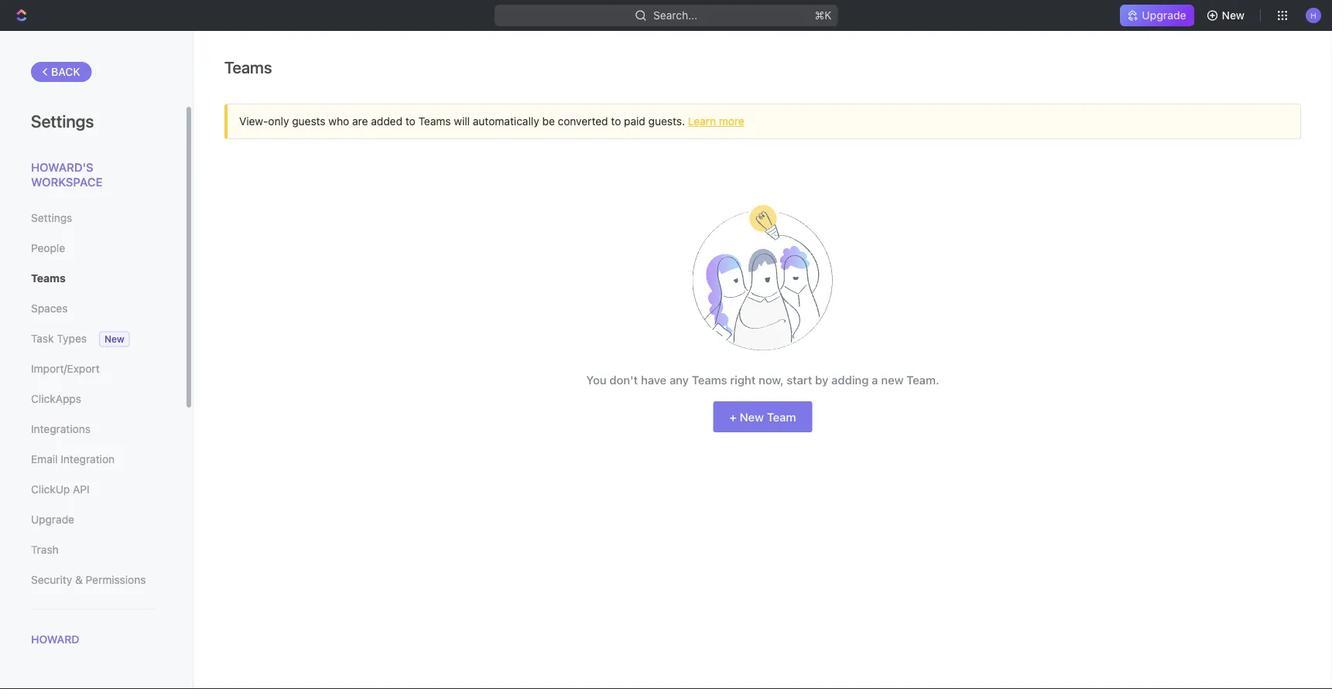 Task type: describe. For each thing, give the bounding box(es) containing it.
adding
[[831, 373, 869, 387]]

learn more link
[[688, 115, 744, 128]]

clickup api
[[31, 483, 90, 496]]

2 vertical spatial settings
[[49, 665, 90, 678]]

added
[[371, 115, 402, 128]]

converted
[[558, 115, 608, 128]]

new button
[[1200, 3, 1254, 28]]

new inside settings element
[[104, 334, 124, 345]]

new inside button
[[1222, 9, 1245, 22]]

will
[[454, 115, 470, 128]]

spaces link
[[31, 296, 154, 322]]

be
[[542, 115, 555, 128]]

guests.
[[648, 115, 685, 128]]

settings link
[[31, 205, 154, 231]]

a
[[872, 373, 878, 387]]

my settings
[[31, 665, 90, 678]]

0 vertical spatial upgrade
[[1142, 9, 1186, 22]]

security & permissions link
[[31, 567, 154, 594]]

integrations
[[31, 423, 91, 436]]

workspace
[[31, 175, 102, 189]]

email
[[31, 453, 58, 466]]

clickapps
[[31, 393, 81, 406]]

security & permissions
[[31, 574, 146, 587]]

1 horizontal spatial upgrade link
[[1120, 5, 1194, 26]]

import/export
[[31, 363, 100, 375]]

you
[[586, 373, 607, 387]]

+ new team
[[729, 410, 796, 424]]

learn
[[688, 115, 716, 128]]

types
[[57, 332, 87, 345]]

view-
[[239, 115, 268, 128]]

now,
[[759, 373, 784, 387]]

howard's workspace
[[31, 160, 102, 189]]

paid
[[624, 115, 645, 128]]

email integration
[[31, 453, 115, 466]]

who
[[328, 115, 349, 128]]

settings element
[[0, 31, 194, 690]]

my settings link
[[31, 659, 154, 685]]

only
[[268, 115, 289, 128]]

any
[[670, 373, 689, 387]]

teams link
[[31, 265, 154, 292]]

trash link
[[31, 537, 154, 564]]

team.
[[907, 373, 939, 387]]

you don't have any teams right now, start by adding a new team.
[[586, 373, 939, 387]]

more
[[719, 115, 744, 128]]

&
[[75, 574, 83, 587]]

view-only guests who are added to teams will automatically be converted to paid guests. learn more
[[239, 115, 744, 128]]

have
[[641, 373, 667, 387]]

permissions
[[86, 574, 146, 587]]

new
[[881, 373, 904, 387]]

spaces
[[31, 302, 68, 315]]

back link
[[31, 62, 92, 82]]

people
[[31, 242, 65, 255]]

1 to from the left
[[405, 115, 415, 128]]

integrations link
[[31, 416, 154, 443]]



Task type: vqa. For each thing, say whether or not it's contained in the screenshot.
Hide within Button
no



Task type: locate. For each thing, give the bounding box(es) containing it.
don't
[[610, 373, 638, 387]]

import/export link
[[31, 356, 154, 382]]

back
[[51, 65, 80, 78]]

0 vertical spatial new
[[1222, 9, 1245, 22]]

+
[[729, 410, 737, 424]]

right
[[730, 373, 756, 387]]

teams right any
[[692, 373, 727, 387]]

upgrade link left the new button
[[1120, 5, 1194, 26]]

clickup api link
[[31, 477, 154, 503]]

api
[[73, 483, 90, 496]]

clickapps link
[[31, 386, 154, 413]]

teams up view-
[[224, 58, 272, 77]]

people link
[[31, 235, 154, 262]]

are
[[352, 115, 368, 128]]

by
[[815, 373, 828, 387]]

trash
[[31, 544, 59, 557]]

guests
[[292, 115, 326, 128]]

0 horizontal spatial upgrade link
[[31, 507, 154, 533]]

upgrade link
[[1120, 5, 1194, 26], [31, 507, 154, 533]]

settings up howard's
[[31, 111, 94, 131]]

settings
[[31, 111, 94, 131], [31, 212, 72, 224], [49, 665, 90, 678]]

h button
[[1301, 3, 1326, 28]]

1 vertical spatial new
[[104, 334, 124, 345]]

1 horizontal spatial to
[[611, 115, 621, 128]]

team
[[767, 410, 796, 424]]

new
[[1222, 9, 1245, 22], [104, 334, 124, 345], [740, 410, 764, 424]]

1 horizontal spatial upgrade
[[1142, 9, 1186, 22]]

email integration link
[[31, 447, 154, 473]]

0 vertical spatial settings
[[31, 111, 94, 131]]

to left "paid"
[[611, 115, 621, 128]]

0 horizontal spatial upgrade
[[31, 514, 74, 526]]

integration
[[61, 453, 115, 466]]

my
[[31, 665, 46, 678]]

settings up people
[[31, 212, 72, 224]]

1 vertical spatial settings
[[31, 212, 72, 224]]

2 vertical spatial new
[[740, 410, 764, 424]]

0 vertical spatial upgrade link
[[1120, 5, 1194, 26]]

upgrade
[[1142, 9, 1186, 22], [31, 514, 74, 526]]

teams left will
[[418, 115, 451, 128]]

task types
[[31, 332, 87, 345]]

settings right my
[[49, 665, 90, 678]]

0 horizontal spatial to
[[405, 115, 415, 128]]

⌘k
[[815, 9, 831, 22]]

clickup
[[31, 483, 70, 496]]

task
[[31, 332, 54, 345]]

teams
[[224, 58, 272, 77], [418, 115, 451, 128], [31, 272, 66, 285], [692, 373, 727, 387]]

upgrade left the new button
[[1142, 9, 1186, 22]]

h
[[1311, 11, 1316, 20]]

howard's
[[31, 160, 93, 174]]

2 horizontal spatial new
[[1222, 9, 1245, 22]]

search...
[[653, 9, 697, 22]]

1 vertical spatial upgrade
[[31, 514, 74, 526]]

upgrade down clickup
[[31, 514, 74, 526]]

security
[[31, 574, 72, 587]]

teams inside settings element
[[31, 272, 66, 285]]

upgrade link up trash link
[[31, 507, 154, 533]]

automatically
[[473, 115, 539, 128]]

to
[[405, 115, 415, 128], [611, 115, 621, 128]]

2 to from the left
[[611, 115, 621, 128]]

1 horizontal spatial new
[[740, 410, 764, 424]]

upgrade inside settings element
[[31, 514, 74, 526]]

0 horizontal spatial new
[[104, 334, 124, 345]]

1 vertical spatial upgrade link
[[31, 507, 154, 533]]

to right added
[[405, 115, 415, 128]]

howard
[[31, 634, 79, 646]]

start
[[787, 373, 812, 387]]

teams down people
[[31, 272, 66, 285]]



